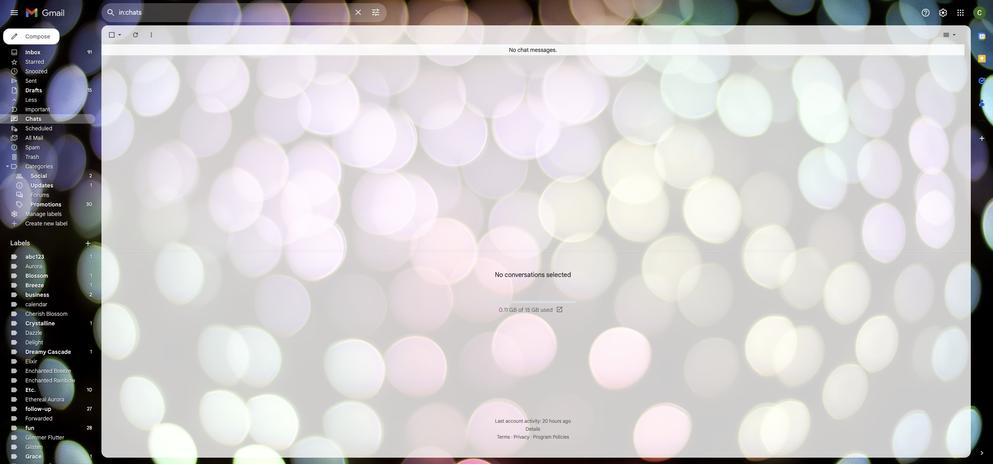 Task type: vqa. For each thing, say whether or not it's contained in the screenshot.
calendar "link"
yes



Task type: describe. For each thing, give the bounding box(es) containing it.
last account activity: 20 hours ago details terms · privacy · program policies
[[495, 418, 571, 440]]

abc123 link
[[25, 253, 44, 260]]

10
[[87, 387, 92, 393]]

starred
[[25, 58, 44, 65]]

settings image
[[939, 8, 948, 17]]

glimmer flutter
[[25, 434, 64, 441]]

compose button
[[3, 29, 60, 44]]

all
[[25, 134, 32, 142]]

social
[[31, 172, 47, 180]]

forums
[[31, 191, 49, 199]]

0.11
[[499, 306, 508, 314]]

more image
[[147, 31, 155, 39]]

trash
[[25, 153, 39, 161]]

grace link
[[25, 453, 42, 460]]

enchanted rainbow link
[[25, 377, 75, 384]]

glisten link
[[25, 444, 43, 451]]

grace
[[25, 453, 42, 460]]

27
[[87, 406, 92, 412]]

clear search image
[[350, 4, 366, 20]]

forwarded link
[[25, 415, 52, 422]]

1 for blossom
[[90, 273, 92, 279]]

selected
[[547, 271, 571, 279]]

trash link
[[25, 153, 39, 161]]

15 inside no conversations selected main content
[[525, 306, 530, 314]]

all mail link
[[25, 134, 43, 142]]

1 vertical spatial blossom
[[46, 310, 68, 318]]

enchanted for enchanted rainbow
[[25, 377, 52, 384]]

follow-up link
[[25, 406, 51, 413]]

2 for business
[[89, 292, 92, 298]]

chats
[[25, 115, 41, 123]]

glimmer
[[25, 434, 47, 441]]

gmail image
[[25, 5, 69, 21]]

chat
[[518, 46, 529, 53]]

policies
[[553, 434, 569, 440]]

fun
[[25, 425, 34, 432]]

blossom link
[[25, 272, 48, 280]]

scheduled
[[25, 125, 52, 132]]

follow-up
[[25, 406, 51, 413]]

dreamy
[[25, 348, 46, 356]]

0.11 gb of 15 gb used
[[499, 306, 553, 314]]

crystalline link
[[25, 320, 55, 327]]

all mail
[[25, 134, 43, 142]]

create new label link
[[25, 220, 68, 227]]

manage labels create new label
[[25, 211, 68, 227]]

abc123
[[25, 253, 44, 260]]

flutter
[[48, 434, 64, 441]]

snoozed link
[[25, 68, 47, 75]]

account
[[506, 418, 523, 424]]

mail
[[33, 134, 43, 142]]

last
[[495, 418, 505, 424]]

compose
[[25, 33, 50, 40]]

no for no conversations selected
[[495, 271, 503, 279]]

labels navigation
[[0, 25, 101, 464]]

starred link
[[25, 58, 44, 65]]

no chat messages.
[[509, 46, 557, 53]]

categories link
[[25, 163, 53, 170]]

1 vertical spatial aurora
[[48, 396, 64, 403]]

cherish
[[25, 310, 45, 318]]

1 for crystalline
[[90, 320, 92, 326]]

snoozed
[[25, 68, 47, 75]]

forwarded
[[25, 415, 52, 422]]

crystalline
[[25, 320, 55, 327]]

delight link
[[25, 339, 43, 346]]

etc.
[[25, 387, 36, 394]]

dreamy cascade link
[[25, 348, 71, 356]]

glimmer flutter link
[[25, 434, 64, 441]]

cherish blossom link
[[25, 310, 68, 318]]

terms
[[497, 434, 510, 440]]

drafts
[[25, 87, 42, 94]]

0 horizontal spatial breeze
[[25, 282, 44, 289]]

rainbow
[[54, 377, 75, 384]]

dazzle link
[[25, 329, 42, 337]]

scheduled link
[[25, 125, 52, 132]]

1 horizontal spatial breeze
[[54, 368, 71, 375]]

details
[[526, 426, 541, 432]]

calendar
[[25, 301, 47, 308]]

details link
[[526, 426, 541, 432]]

spam link
[[25, 144, 40, 151]]

delight
[[25, 339, 43, 346]]

updates link
[[31, 182, 53, 189]]

follow link to manage storage image
[[556, 306, 564, 314]]

privacy link
[[514, 434, 530, 440]]

sent link
[[25, 77, 37, 84]]

2 for social
[[89, 173, 92, 179]]

advanced search options image
[[368, 4, 384, 20]]



Task type: locate. For each thing, give the bounding box(es) containing it.
blossom up breeze link
[[25, 272, 48, 280]]

no for no chat messages.
[[509, 46, 516, 53]]

business
[[25, 291, 49, 299]]

program policies link
[[533, 434, 569, 440]]

1 1 from the top
[[90, 182, 92, 188]]

labels
[[10, 239, 30, 247]]

enchanted breeze
[[25, 368, 71, 375]]

forums link
[[31, 191, 49, 199]]

None checkbox
[[108, 31, 116, 39]]

promotions
[[31, 201, 61, 208]]

tab list
[[971, 25, 994, 436]]

cascade
[[48, 348, 71, 356]]

0 vertical spatial breeze
[[25, 282, 44, 289]]

breeze up rainbow
[[54, 368, 71, 375]]

updates
[[31, 182, 53, 189]]

fun link
[[25, 425, 34, 432]]

important
[[25, 106, 50, 113]]

enchanted for enchanted breeze
[[25, 368, 52, 375]]

categories
[[25, 163, 53, 170]]

spam
[[25, 144, 40, 151]]

1 vertical spatial 2
[[89, 292, 92, 298]]

less button
[[0, 95, 95, 105]]

1 horizontal spatial 15
[[525, 306, 530, 314]]

· down details 'link'
[[531, 434, 532, 440]]

calendar link
[[25, 301, 47, 308]]

1 vertical spatial no
[[495, 271, 503, 279]]

inbox link
[[25, 49, 40, 56]]

6 1 from the top
[[90, 349, 92, 355]]

of
[[519, 306, 524, 314]]

dreamy cascade
[[25, 348, 71, 356]]

blossom
[[25, 272, 48, 280], [46, 310, 68, 318]]

refresh image
[[132, 31, 140, 39]]

1 horizontal spatial gb
[[532, 306, 539, 314]]

5 1 from the top
[[90, 320, 92, 326]]

20
[[543, 418, 548, 424]]

0 vertical spatial enchanted
[[25, 368, 52, 375]]

1 for abc123
[[90, 254, 92, 260]]

main menu image
[[10, 8, 19, 17]]

labels heading
[[10, 239, 84, 247]]

create
[[25, 220, 42, 227]]

· right 'terms'
[[511, 434, 513, 440]]

ethereal aurora link
[[25, 396, 64, 403]]

enchanted up etc. at the left
[[25, 377, 52, 384]]

4 1 from the top
[[90, 282, 92, 288]]

gb left "used"
[[532, 306, 539, 314]]

glisten
[[25, 444, 43, 451]]

Search mail text field
[[119, 9, 349, 17]]

0 horizontal spatial aurora
[[25, 263, 42, 270]]

15 right of
[[525, 306, 530, 314]]

2 · from the left
[[531, 434, 532, 440]]

0 vertical spatial blossom
[[25, 272, 48, 280]]

breeze
[[25, 282, 44, 289], [54, 368, 71, 375]]

2 gb from the left
[[532, 306, 539, 314]]

no conversations selected
[[495, 271, 571, 279]]

aurora link
[[25, 263, 42, 270]]

up
[[44, 406, 51, 413]]

important link
[[25, 106, 50, 113]]

follow-
[[25, 406, 44, 413]]

new
[[44, 220, 54, 227]]

1 horizontal spatial aurora
[[48, 396, 64, 403]]

7 1 from the top
[[90, 454, 92, 460]]

drafts link
[[25, 87, 42, 94]]

privacy
[[514, 434, 530, 440]]

15 down '91'
[[88, 87, 92, 93]]

gb
[[509, 306, 517, 314], [532, 306, 539, 314]]

1 vertical spatial breeze
[[54, 368, 71, 375]]

no left conversations
[[495, 271, 503, 279]]

1 horizontal spatial no
[[509, 46, 516, 53]]

30
[[86, 201, 92, 207]]

1 for updates
[[90, 182, 92, 188]]

enchanted down elixir at the bottom left of the page
[[25, 368, 52, 375]]

aurora up up
[[48, 396, 64, 403]]

enchanted breeze link
[[25, 368, 71, 375]]

hours
[[550, 418, 562, 424]]

activity:
[[525, 418, 541, 424]]

promotions link
[[31, 201, 61, 208]]

social link
[[31, 172, 47, 180]]

toggle split pane mode image
[[943, 31, 951, 39]]

manage labels link
[[25, 211, 62, 218]]

1
[[90, 182, 92, 188], [90, 254, 92, 260], [90, 273, 92, 279], [90, 282, 92, 288], [90, 320, 92, 326], [90, 349, 92, 355], [90, 454, 92, 460]]

inbox
[[25, 49, 40, 56]]

1 for grace
[[90, 454, 92, 460]]

0 vertical spatial no
[[509, 46, 516, 53]]

gb left of
[[509, 306, 517, 314]]

2 enchanted from the top
[[25, 377, 52, 384]]

less
[[25, 96, 37, 103]]

enchanted rainbow
[[25, 377, 75, 384]]

1 2 from the top
[[89, 173, 92, 179]]

3 1 from the top
[[90, 273, 92, 279]]

labels
[[47, 211, 62, 218]]

breeze down blossom link
[[25, 282, 44, 289]]

1 enchanted from the top
[[25, 368, 52, 375]]

2
[[89, 173, 92, 179], [89, 292, 92, 298]]

15 inside labels navigation
[[88, 87, 92, 93]]

0 vertical spatial aurora
[[25, 263, 42, 270]]

no conversations selected main content
[[101, 25, 971, 458]]

0 vertical spatial 15
[[88, 87, 92, 93]]

messages.
[[530, 46, 557, 53]]

1 for breeze
[[90, 282, 92, 288]]

15
[[88, 87, 92, 93], [525, 306, 530, 314]]

1 vertical spatial enchanted
[[25, 377, 52, 384]]

etc. link
[[25, 387, 36, 394]]

2 1 from the top
[[90, 254, 92, 260]]

2 2 from the top
[[89, 292, 92, 298]]

business link
[[25, 291, 49, 299]]

dazzle
[[25, 329, 42, 337]]

ethereal
[[25, 396, 46, 403]]

support image
[[921, 8, 931, 17]]

conversations
[[505, 271, 545, 279]]

0 horizontal spatial ·
[[511, 434, 513, 440]]

aurora
[[25, 263, 42, 270], [48, 396, 64, 403]]

0 horizontal spatial no
[[495, 271, 503, 279]]

91
[[88, 49, 92, 55]]

label
[[55, 220, 68, 227]]

no left the chat
[[509, 46, 516, 53]]

cherish blossom
[[25, 310, 68, 318]]

1 vertical spatial 15
[[525, 306, 530, 314]]

program
[[533, 434, 552, 440]]

1 gb from the left
[[509, 306, 517, 314]]

0 horizontal spatial 15
[[88, 87, 92, 93]]

1 horizontal spatial ·
[[531, 434, 532, 440]]

search mail image
[[104, 6, 118, 20]]

·
[[511, 434, 513, 440], [531, 434, 532, 440]]

aurora down "abc123"
[[25, 263, 42, 270]]

blossom up crystalline link
[[46, 310, 68, 318]]

0 horizontal spatial gb
[[509, 306, 517, 314]]

None search field
[[101, 3, 387, 22]]

breeze link
[[25, 282, 44, 289]]

ethereal aurora
[[25, 396, 64, 403]]

chats link
[[25, 115, 41, 123]]

none checkbox inside no conversations selected main content
[[108, 31, 116, 39]]

1 · from the left
[[511, 434, 513, 440]]

1 for dreamy cascade
[[90, 349, 92, 355]]

0 vertical spatial 2
[[89, 173, 92, 179]]



